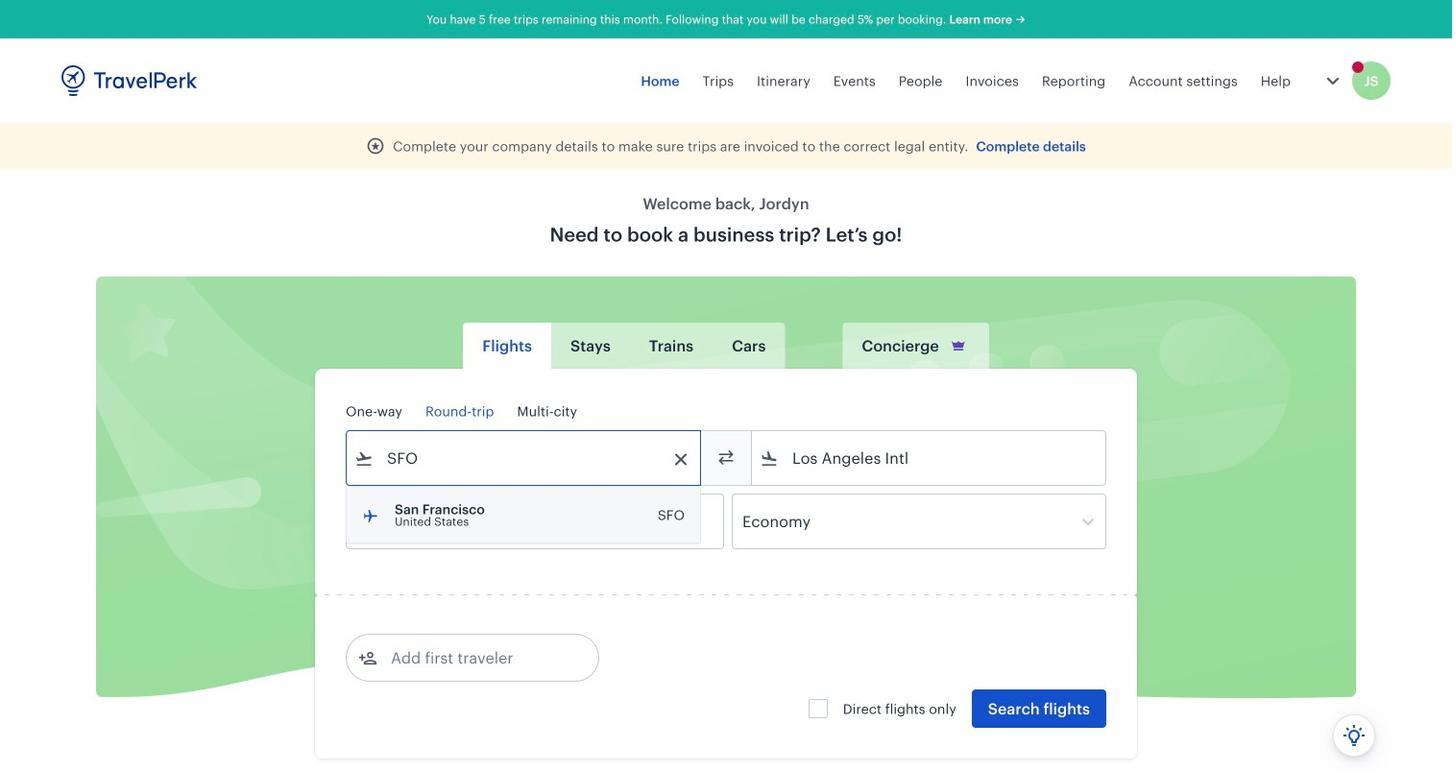 Task type: describe. For each thing, give the bounding box(es) containing it.
From search field
[[374, 443, 675, 474]]

Depart text field
[[374, 495, 474, 549]]



Task type: locate. For each thing, give the bounding box(es) containing it.
To search field
[[779, 443, 1081, 474]]

Add first traveler search field
[[378, 643, 577, 673]]

Return text field
[[488, 495, 588, 549]]



